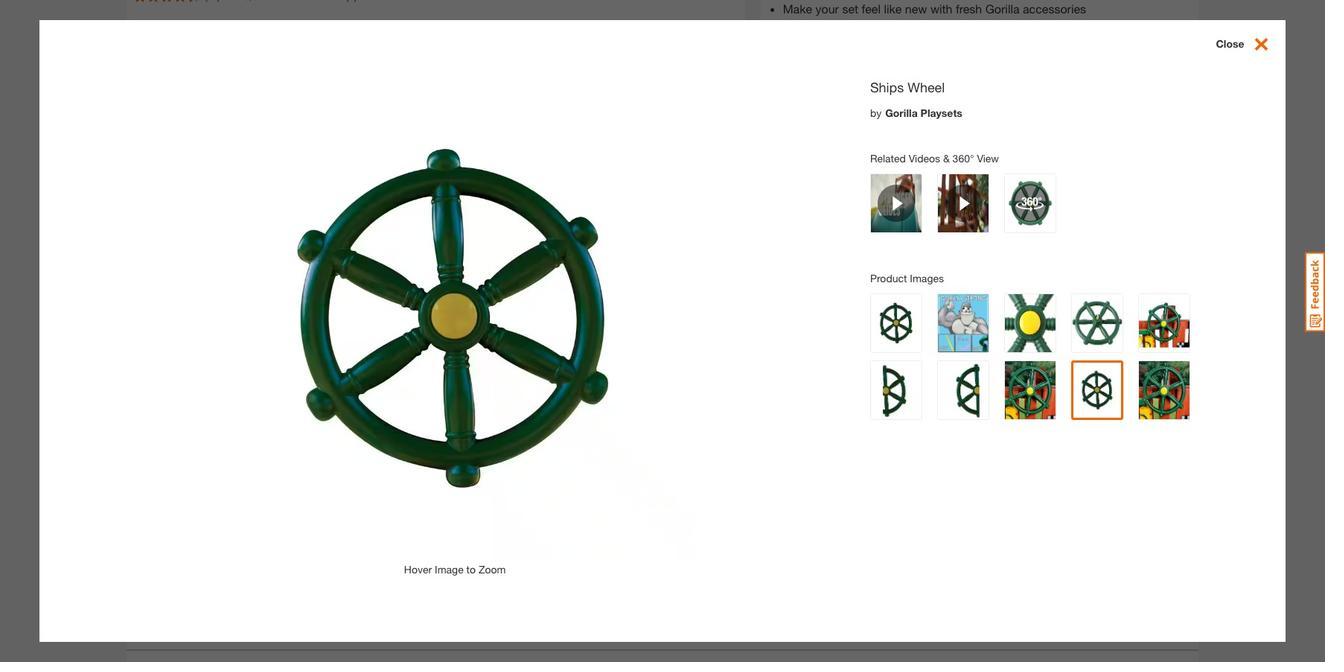 Task type: vqa. For each thing, say whether or not it's contained in the screenshot.
"touch"
no



Task type: locate. For each thing, give the bounding box(es) containing it.
2 horizontal spatial your
[[986, 276, 1006, 289]]

schedule your delivery in checkout.
[[800, 276, 1006, 303]]

delivery
[[795, 236, 831, 249], [800, 290, 835, 303]]

delivering
[[905, 99, 950, 112]]

gorilla down ships wheel
[[886, 106, 918, 119]]

your
[[816, 2, 839, 16], [890, 20, 913, 34], [986, 276, 1006, 289]]

in right methods on the right of the page
[[878, 236, 886, 249]]

1 vertical spatial delivery
[[961, 236, 998, 249]]

checkout.
[[849, 290, 895, 303]]

0 vertical spatial tomorrow
[[913, 166, 963, 178]]

0 vertical spatial in
[[877, 20, 886, 34]]

in down feel
[[877, 20, 886, 34]]

delivery down playsets
[[913, 141, 970, 158]]

related
[[870, 152, 906, 164]]

to right delivering
[[953, 99, 963, 112]]

1 vertical spatial tomorrow
[[930, 338, 980, 351]]

delivery inside schedule your delivery in checkout.
[[800, 290, 835, 303]]

feel
[[862, 2, 881, 16]]

as
[[829, 276, 841, 289], [871, 276, 883, 289]]

1 vertical spatial &
[[835, 427, 844, 443]]

your left set
[[816, 2, 839, 16]]

0 horizontal spatial by
[[870, 106, 882, 119]]

gorilla inside ships wheel main content
[[886, 106, 918, 119]]

gorilla right 'fresh'
[[986, 2, 1020, 16]]

0 horizontal spatial your
[[816, 2, 839, 16]]

tomorrow
[[913, 166, 963, 178], [930, 338, 980, 351]]

to left zoom
[[467, 563, 476, 575]]

it right get
[[820, 276, 826, 289]]

close
[[1216, 37, 1245, 50]]

to
[[953, 99, 963, 112], [877, 338, 887, 351], [978, 376, 990, 390], [467, 563, 476, 575]]

0 vertical spatial your
[[816, 2, 839, 16]]

available
[[927, 181, 968, 194]]

1 horizontal spatial as
[[871, 276, 883, 289]]

zoom
[[479, 563, 506, 575]]

set
[[842, 2, 859, 16]]

more
[[768, 236, 792, 249]]

0 vertical spatial delivery
[[795, 236, 831, 249]]

backyard
[[942, 20, 991, 34]]

delivery details
[[961, 236, 1033, 249]]

delivery for delivery details
[[961, 236, 998, 249]]

& left 360°
[[943, 152, 950, 164]]

0 vertical spatial gorilla
[[986, 2, 1020, 16]]

delivery
[[913, 141, 970, 158], [961, 236, 998, 249]]

1 vertical spatial your
[[890, 20, 913, 34]]

0 horizontal spatial as
[[829, 276, 841, 289]]

close image
[[1245, 35, 1271, 53]]

your for make
[[816, 2, 839, 16]]

by
[[870, 106, 882, 119], [916, 338, 927, 351]]

2 vertical spatial your
[[986, 276, 1006, 289]]

delivery down get
[[800, 290, 835, 303]]

share
[[647, 544, 678, 558]]

get it as soon as tomorrow.
[[800, 276, 937, 289]]

ships
[[870, 79, 904, 95]]

0 vertical spatial &
[[943, 152, 950, 164]]

playsets
[[921, 106, 963, 119]]

close button
[[1216, 35, 1286, 55]]

tomorrow down the related videos & 360° view
[[913, 166, 963, 178]]

0 horizontal spatial gorilla
[[886, 106, 918, 119]]

share button
[[623, 542, 678, 564]]

46 mins to get it by tomorrow
[[836, 338, 980, 351]]

tomorrow up add
[[930, 338, 980, 351]]

mins
[[851, 338, 874, 351]]

to right add
[[978, 376, 990, 390]]

1 horizontal spatial &
[[943, 152, 950, 164]]

in inside schedule your delivery in checkout.
[[838, 290, 846, 303]]

1 horizontal spatial gorilla
[[986, 2, 1020, 16]]

0 vertical spatial it
[[820, 276, 826, 289]]

delivery inside button
[[961, 236, 998, 249]]

0 vertical spatial by
[[870, 106, 882, 119]]

2 as from the left
[[871, 276, 883, 289]]

1 horizontal spatial by
[[916, 338, 927, 351]]

1 horizontal spatial your
[[890, 20, 913, 34]]

product
[[870, 272, 907, 284]]

online
[[1008, 427, 1049, 443]]

0 vertical spatial delivery
[[913, 141, 970, 158]]

None field
[[800, 367, 831, 398]]

1 vertical spatial delivery
[[800, 290, 835, 303]]

in down soon
[[838, 290, 846, 303]]

by right get at the right
[[916, 338, 927, 351]]

more delivery methods in checkout
[[768, 236, 932, 249]]

as left soon
[[829, 276, 841, 289]]

checkout
[[889, 236, 932, 249]]

in for checkout.
[[838, 290, 846, 303]]

by down ships at the right of page
[[870, 106, 882, 119]]

& right the free
[[835, 427, 844, 443]]

to inside ships wheel main content
[[467, 563, 476, 575]]

tomorrow inside delivery tomorrow 19 available
[[913, 166, 963, 178]]

delivery right more
[[795, 236, 831, 249]]

it right get at the right
[[907, 338, 913, 351]]

tomorrow.
[[886, 276, 937, 289]]

free
[[803, 427, 832, 443]]

product images
[[870, 272, 944, 284]]

2 vertical spatial in
[[838, 290, 846, 303]]

delivery for delivery tomorrow 19 available
[[913, 141, 970, 158]]

cart
[[993, 376, 1018, 390]]

&
[[943, 152, 950, 164], [835, 427, 844, 443]]

1 horizontal spatial it
[[907, 338, 913, 351]]

as up checkout.
[[871, 276, 883, 289]]

your inside schedule your delivery in checkout.
[[986, 276, 1006, 289]]

in
[[877, 20, 886, 34], [878, 236, 886, 249], [838, 290, 846, 303]]

your down like
[[890, 20, 913, 34]]

your right schedule
[[986, 276, 1006, 289]]

delivery left the details on the top right of page
[[961, 236, 998, 249]]

with
[[931, 2, 953, 16]]

& inside ships wheel main content
[[943, 152, 950, 164]]

360°
[[953, 152, 974, 164]]

1 vertical spatial gorilla
[[886, 106, 918, 119]]

gorilla
[[986, 2, 1020, 16], [886, 106, 918, 119]]

delivery details button
[[961, 235, 1033, 250]]

1 as from the left
[[829, 276, 841, 289]]

1 vertical spatial it
[[907, 338, 913, 351]]

add
[[952, 376, 975, 390]]

it
[[820, 276, 826, 289], [907, 338, 913, 351]]

1 vertical spatial in
[[878, 236, 886, 249]]



Task type: describe. For each thing, give the bounding box(es) containing it.
4.5 stars image
[[134, 0, 200, 2]]

your for schedule
[[986, 276, 1006, 289]]

gorilla inside make your set feel like new with fresh gorilla accessories fosters creativity in your own backyard
[[986, 2, 1020, 16]]

wheel
[[908, 79, 945, 95]]

make your set feel like new with fresh gorilla accessories fosters creativity in your own backyard
[[783, 2, 1087, 34]]

returns
[[882, 427, 933, 443]]

0 horizontal spatial it
[[820, 276, 826, 289]]

methods
[[834, 236, 875, 249]]

in inside make your set feel like new with fresh gorilla accessories fosters creativity in your own backyard
[[877, 20, 886, 34]]

to inside button
[[978, 376, 990, 390]]

hover
[[404, 563, 432, 575]]

make
[[783, 2, 812, 16]]

new
[[905, 2, 927, 16]]

46
[[836, 338, 848, 351]]

get
[[800, 276, 817, 289]]

add to cart button
[[874, 367, 1081, 399]]

hover image to zoom
[[404, 563, 506, 575]]

store
[[952, 427, 987, 443]]

in
[[937, 427, 949, 443]]

get
[[890, 338, 904, 351]]

free
[[913, 204, 940, 217]]

free & easy returns in store or online
[[803, 427, 1049, 443]]

add to cart
[[952, 376, 1018, 390]]

0 horizontal spatial &
[[835, 427, 844, 443]]

19
[[913, 181, 924, 194]]

feedback link image
[[1305, 252, 1325, 332]]

ships wheel
[[870, 79, 945, 95]]

by gorilla playsets
[[870, 106, 963, 119]]

schedule
[[939, 276, 983, 289]]

delivering to
[[905, 99, 966, 112]]

in for checkout
[[878, 236, 886, 249]]

202409440_s01 image
[[217, 30, 663, 477]]

details
[[1001, 236, 1033, 249]]

1 vertical spatial by
[[916, 338, 927, 351]]

fresh
[[956, 2, 982, 16]]

own
[[916, 20, 939, 34]]

delivery tomorrow 19 available
[[913, 141, 970, 194]]

images
[[910, 272, 944, 284]]

fosters
[[783, 20, 823, 34]]

accessories
[[1023, 2, 1087, 16]]

videos
[[909, 152, 941, 164]]

like
[[884, 2, 902, 16]]

or
[[990, 427, 1004, 443]]

to left get at the right
[[877, 338, 887, 351]]

by inside ships wheel main content
[[870, 106, 882, 119]]

image
[[435, 563, 464, 575]]

easy
[[848, 427, 879, 443]]

view
[[977, 152, 999, 164]]

creativity
[[826, 20, 874, 34]]

ships wheel main content
[[0, 0, 1325, 662]]

related videos & 360° view
[[870, 152, 999, 164]]

soon
[[844, 276, 868, 289]]



